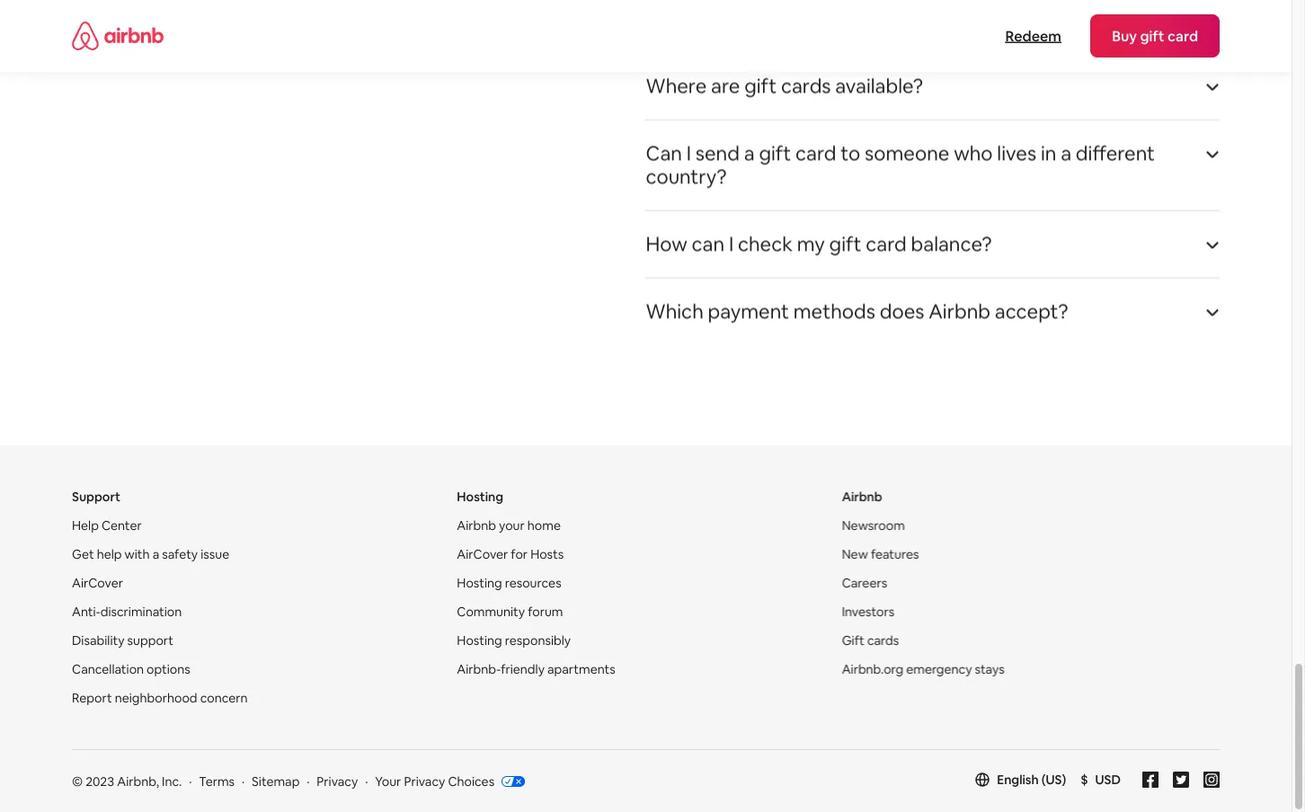Task type: locate. For each thing, give the bounding box(es) containing it.
english (us)
[[997, 772, 1066, 789]]

1 vertical spatial hosting
[[457, 575, 502, 591]]

0 horizontal spatial i
[[687, 141, 691, 166]]

community forum
[[457, 604, 563, 620]]

2 horizontal spatial airbnb
[[929, 299, 991, 325]]

report neighborhood concern link
[[72, 690, 248, 706]]

0 vertical spatial card
[[796, 141, 837, 166]]

0 horizontal spatial card
[[796, 141, 837, 166]]

new features
[[842, 546, 919, 562]]

card
[[796, 141, 837, 166], [866, 232, 907, 257]]

0 horizontal spatial privacy
[[317, 774, 358, 790]]

0 horizontal spatial a
[[153, 546, 159, 562]]

cancellation options
[[72, 661, 190, 678]]

0 vertical spatial i
[[687, 141, 691, 166]]

$ usd
[[1081, 772, 1121, 789]]

0 vertical spatial cards
[[781, 73, 831, 99]]

3 hosting from the top
[[457, 633, 502, 649]]

who
[[954, 141, 993, 166]]

0 vertical spatial aircover
[[457, 546, 508, 562]]

privacy right your
[[404, 774, 445, 790]]

neighborhood
[[115, 690, 197, 706]]

0 horizontal spatial cards
[[781, 73, 831, 99]]

concern
[[200, 690, 248, 706]]

privacy link
[[317, 774, 358, 790]]

hosting resources link
[[457, 575, 562, 591]]

1 vertical spatial i
[[729, 232, 734, 257]]

help center link
[[72, 518, 142, 534]]

gift
[[745, 73, 777, 99], [759, 141, 791, 166], [829, 232, 862, 257]]

send
[[696, 141, 740, 166]]

aircover
[[457, 546, 508, 562], [72, 575, 123, 591]]

country?
[[646, 164, 727, 190]]

a right with on the bottom left of page
[[153, 546, 159, 562]]

gift inside can i send a gift card to someone who lives in a different country?
[[759, 141, 791, 166]]

1 vertical spatial gift
[[759, 141, 791, 166]]

for
[[511, 546, 528, 562]]

resources
[[505, 575, 562, 591]]

airbnb right the does
[[929, 299, 991, 325]]

1 horizontal spatial aircover
[[457, 546, 508, 562]]

1 horizontal spatial a
[[744, 141, 755, 166]]

hosting up community
[[457, 575, 502, 591]]

1 privacy from the left
[[317, 774, 358, 790]]

1 vertical spatial airbnb
[[842, 489, 883, 505]]

center
[[102, 518, 142, 534]]

different
[[1076, 141, 1155, 166]]

card inside can i send a gift card to someone who lives in a different country?
[[796, 141, 837, 166]]

which
[[646, 299, 704, 325]]

2 vertical spatial gift
[[829, 232, 862, 257]]

hosting responsibly
[[457, 633, 571, 649]]

card left balance? at the top
[[866, 232, 907, 257]]

home
[[528, 518, 561, 534]]

airbnb left your
[[457, 518, 496, 534]]

gift right the my
[[829, 232, 862, 257]]

privacy
[[317, 774, 358, 790], [404, 774, 445, 790]]

can
[[646, 141, 682, 166]]

usd
[[1096, 772, 1121, 789]]

1 horizontal spatial airbnb
[[842, 489, 883, 505]]

cards
[[781, 73, 831, 99], [867, 633, 899, 649]]

airbnb for airbnb
[[842, 489, 883, 505]]

how can i check my gift card balance?
[[646, 232, 992, 257]]

terms
[[199, 774, 235, 790]]

2 vertical spatial airbnb
[[457, 518, 496, 534]]

cards right gift
[[867, 633, 899, 649]]

report neighborhood concern
[[72, 690, 248, 706]]

0 horizontal spatial airbnb
[[457, 518, 496, 534]]

to
[[841, 141, 861, 166]]

a
[[744, 141, 755, 166], [1061, 141, 1072, 166], [153, 546, 159, 562]]

2 privacy from the left
[[404, 774, 445, 790]]

newsroom
[[842, 518, 905, 534]]

2 vertical spatial hosting
[[457, 633, 502, 649]]

0 vertical spatial airbnb
[[929, 299, 991, 325]]

privacy left your
[[317, 774, 358, 790]]

gift right are
[[745, 73, 777, 99]]

card left to
[[796, 141, 837, 166]]

get
[[72, 546, 94, 562]]

airbnb up newsroom link
[[842, 489, 883, 505]]

·
[[189, 774, 192, 790]]

0 vertical spatial hosting
[[457, 489, 504, 505]]

accept?
[[995, 299, 1069, 325]]

anti-discrimination
[[72, 604, 182, 620]]

with
[[125, 546, 150, 562]]

help
[[72, 518, 99, 534]]

hosting resources
[[457, 575, 562, 591]]

hosting up airbnb your home "link" in the bottom of the page
[[457, 489, 504, 505]]

discrimination
[[100, 604, 182, 620]]

1 hosting from the top
[[457, 489, 504, 505]]

gift cards link
[[842, 633, 899, 649]]

hosting up 'airbnb-'
[[457, 633, 502, 649]]

help center
[[72, 518, 142, 534]]

1 horizontal spatial card
[[866, 232, 907, 257]]

in
[[1041, 141, 1057, 166]]

which payment methods does airbnb accept? button
[[646, 279, 1220, 345]]

1 vertical spatial card
[[866, 232, 907, 257]]

(us)
[[1042, 772, 1066, 789]]

navigate to instagram image
[[1204, 772, 1220, 789]]

a for card
[[744, 141, 755, 166]]

sitemap link
[[252, 774, 300, 790]]

your privacy choices
[[375, 774, 495, 790]]

disability support
[[72, 633, 174, 649]]

1 horizontal spatial privacy
[[404, 774, 445, 790]]

where are gift cards available? button
[[646, 53, 1220, 120]]

1 horizontal spatial cards
[[867, 633, 899, 649]]

apartments
[[548, 661, 616, 678]]

aircover for hosts link
[[457, 546, 564, 562]]

where are gift cards available?
[[646, 73, 923, 99]]

can
[[692, 232, 725, 257]]

gift inside dropdown button
[[829, 232, 862, 257]]

gift right send
[[759, 141, 791, 166]]

aircover for aircover for hosts
[[457, 546, 508, 562]]

balance?
[[911, 232, 992, 257]]

inc.
[[162, 774, 182, 790]]

0 horizontal spatial aircover
[[72, 575, 123, 591]]

1 horizontal spatial i
[[729, 232, 734, 257]]

aircover up the anti-
[[72, 575, 123, 591]]

a right in at the top right of the page
[[1061, 141, 1072, 166]]

english
[[997, 772, 1039, 789]]

1 vertical spatial cards
[[867, 633, 899, 649]]

airbnb your home
[[457, 518, 561, 534]]

cards inside where are gift cards available? dropdown button
[[781, 73, 831, 99]]

1 vertical spatial aircover
[[72, 575, 123, 591]]

a right send
[[744, 141, 755, 166]]

options
[[147, 661, 190, 678]]

where
[[646, 73, 707, 99]]

2 hosting from the top
[[457, 575, 502, 591]]

cards left available?
[[781, 73, 831, 99]]

investors link
[[842, 604, 895, 620]]

aircover left for
[[457, 546, 508, 562]]



Task type: vqa. For each thing, say whether or not it's contained in the screenshot.
the left payments
no



Task type: describe. For each thing, give the bounding box(es) containing it.
airbnb.org emergency stays
[[842, 661, 1005, 678]]

aircover for hosts
[[457, 546, 564, 562]]

airbnb.org emergency stays link
[[842, 661, 1005, 678]]

friendly
[[501, 661, 545, 678]]

hosting for hosting
[[457, 489, 504, 505]]

emergency
[[906, 661, 972, 678]]

report
[[72, 690, 112, 706]]

card inside dropdown button
[[866, 232, 907, 257]]

2023
[[86, 774, 114, 790]]

investors
[[842, 604, 895, 620]]

get help with a safety issue link
[[72, 546, 229, 562]]

© 2023 airbnb, inc.
[[72, 774, 182, 790]]

check
[[738, 232, 793, 257]]

responsibly
[[505, 633, 571, 649]]

new
[[842, 546, 868, 562]]

©
[[72, 774, 83, 790]]

airbnb for airbnb your home
[[457, 518, 496, 534]]

privacy inside your privacy choices "link"
[[404, 774, 445, 790]]

cancellation options link
[[72, 661, 190, 678]]

how can i check my gift card balance? button
[[646, 211, 1220, 278]]

redeem link
[[997, 18, 1071, 54]]

airbnb-
[[457, 661, 501, 678]]

choices
[[448, 774, 495, 790]]

i inside can i send a gift card to someone who lives in a different country?
[[687, 141, 691, 166]]

someone
[[865, 141, 950, 166]]

profile element
[[668, 0, 1220, 72]]

lives
[[997, 141, 1037, 166]]

careers
[[842, 575, 887, 591]]

airbnb inside dropdown button
[[929, 299, 991, 325]]

support
[[72, 489, 121, 505]]

airbnb your home link
[[457, 518, 561, 534]]

aircover for 'aircover' link
[[72, 575, 123, 591]]

newsroom link
[[842, 518, 905, 534]]

english (us) button
[[976, 772, 1066, 789]]

which payment methods does airbnb accept?
[[646, 299, 1069, 325]]

hosts
[[531, 546, 564, 562]]

redeem
[[1006, 27, 1062, 45]]

features
[[871, 546, 919, 562]]

support
[[127, 633, 174, 649]]

hosting for hosting responsibly
[[457, 633, 502, 649]]

your
[[375, 774, 401, 790]]

2 horizontal spatial a
[[1061, 141, 1072, 166]]

navigate to twitter image
[[1173, 772, 1189, 789]]

disability
[[72, 633, 125, 649]]

does
[[880, 299, 925, 325]]

can i send a gift card to someone who lives in a different country? button
[[646, 121, 1220, 211]]

cancellation
[[72, 661, 144, 678]]

careers link
[[842, 575, 887, 591]]

help
[[97, 546, 122, 562]]

hosting responsibly link
[[457, 633, 571, 649]]

how
[[646, 232, 688, 257]]

sitemap
[[252, 774, 300, 790]]

issue
[[201, 546, 229, 562]]

forum
[[528, 604, 563, 620]]

gift cards
[[842, 633, 899, 649]]

0 vertical spatial gift
[[745, 73, 777, 99]]

aircover link
[[72, 575, 123, 591]]

hosting for hosting resources
[[457, 575, 502, 591]]

disability support link
[[72, 633, 174, 649]]

community forum link
[[457, 604, 563, 620]]

community
[[457, 604, 525, 620]]

safety
[[162, 546, 198, 562]]

navigate to facebook image
[[1143, 772, 1159, 789]]

payment
[[708, 299, 789, 325]]

your privacy choices link
[[375, 774, 525, 791]]

available?
[[835, 73, 923, 99]]

anti-
[[72, 604, 100, 620]]

$
[[1081, 772, 1088, 789]]

get help with a safety issue
[[72, 546, 229, 562]]

airbnb,
[[117, 774, 159, 790]]

i inside dropdown button
[[729, 232, 734, 257]]

are
[[711, 73, 740, 99]]

stays
[[975, 661, 1005, 678]]

terms link
[[199, 774, 235, 790]]

a for issue
[[153, 546, 159, 562]]

your
[[499, 518, 525, 534]]

new features link
[[842, 546, 919, 562]]

airbnb-friendly apartments
[[457, 661, 616, 678]]

airbnb.org
[[842, 661, 904, 678]]

can i send a gift card to someone who lives in a different country?
[[646, 141, 1155, 190]]



